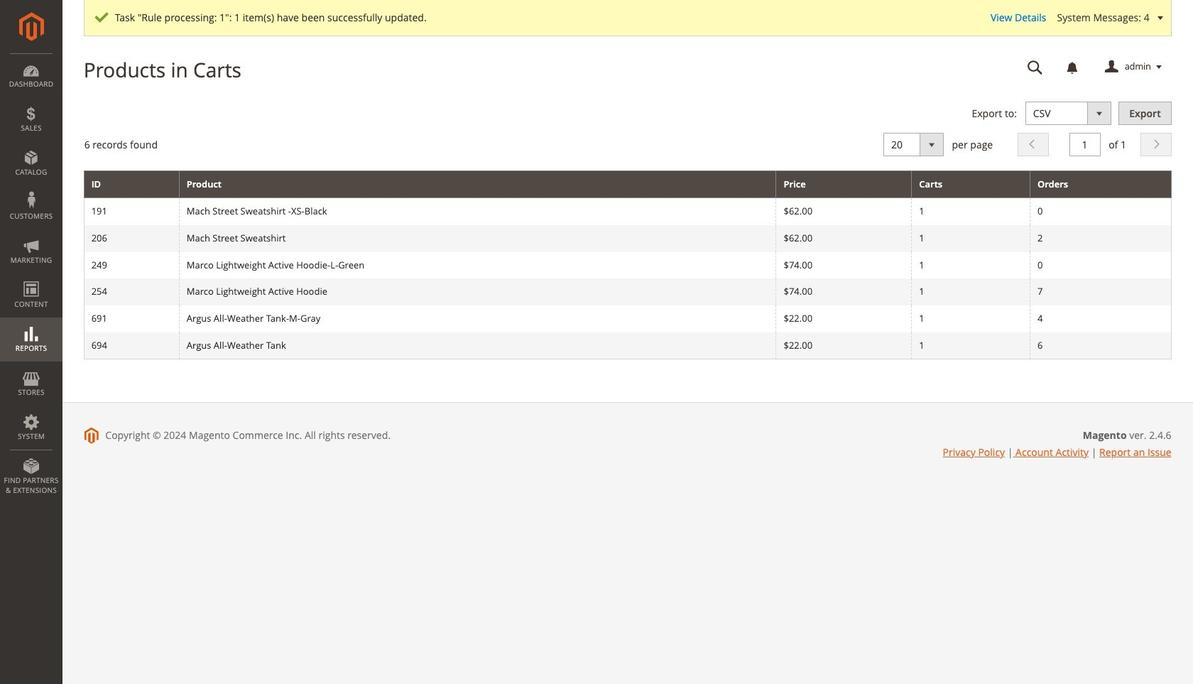 Task type: vqa. For each thing, say whether or not it's contained in the screenshot.
'From' text field
no



Task type: locate. For each thing, give the bounding box(es) containing it.
menu bar
[[0, 53, 63, 502]]

magento admin panel image
[[19, 12, 44, 41]]

None text field
[[1070, 133, 1101, 156]]

None text field
[[1018, 55, 1054, 80]]



